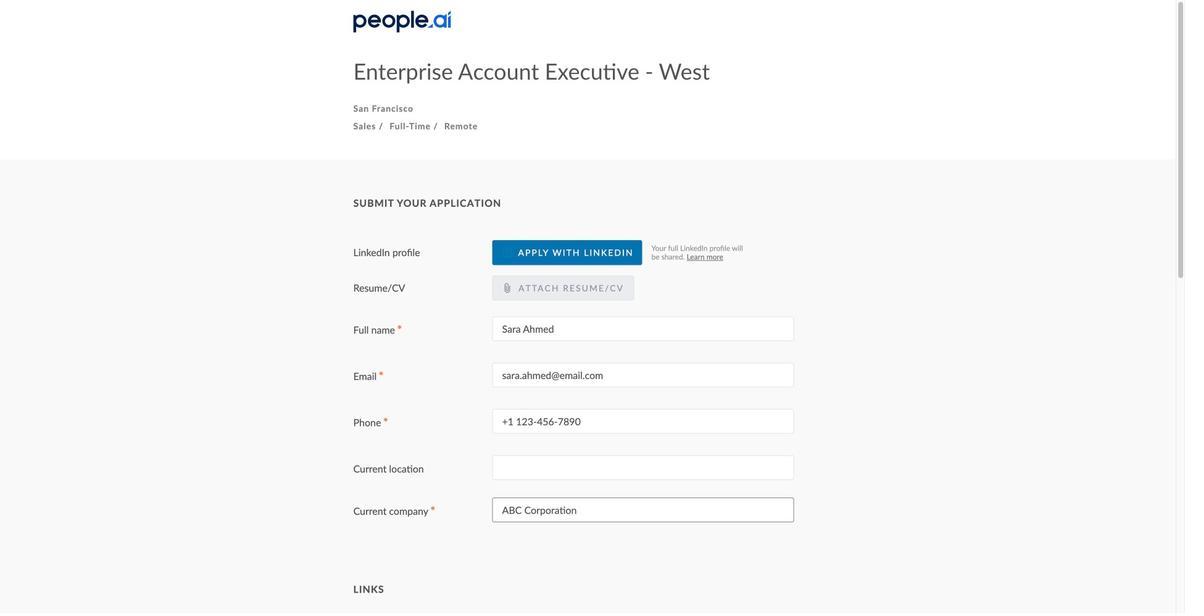 Task type: vqa. For each thing, say whether or not it's contained in the screenshot.
text box
yes



Task type: describe. For each thing, give the bounding box(es) containing it.
paperclip image
[[502, 283, 512, 293]]



Task type: locate. For each thing, give the bounding box(es) containing it.
None text field
[[493, 409, 795, 434], [493, 456, 795, 480], [493, 498, 795, 523], [493, 409, 795, 434], [493, 456, 795, 480], [493, 498, 795, 523]]

people.ai logo image
[[354, 11, 451, 32]]

None text field
[[493, 317, 795, 341]]

None email field
[[493, 363, 795, 388]]



